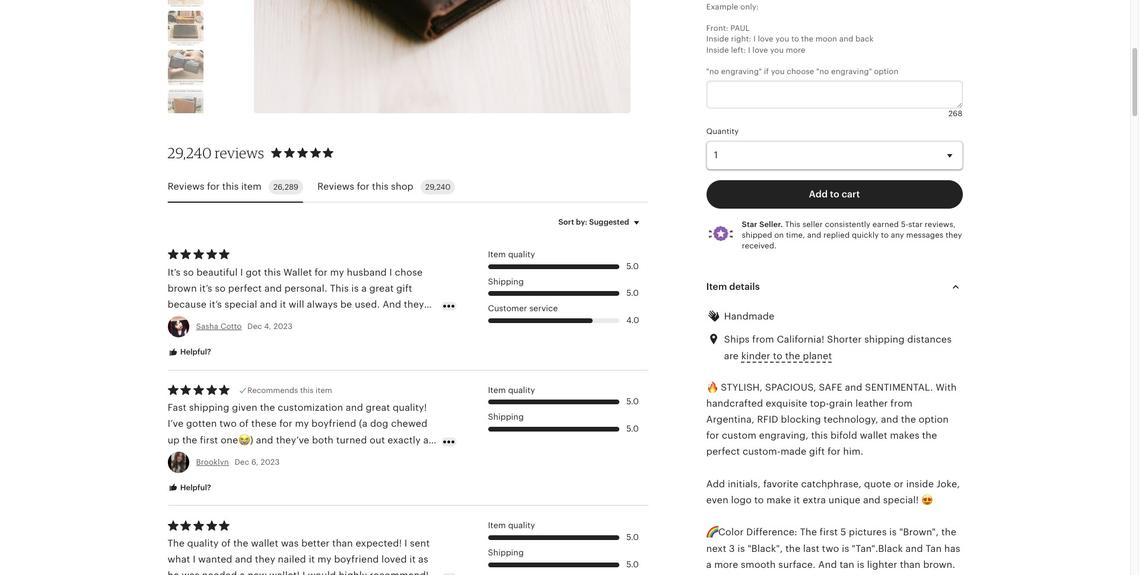 Task type: describe. For each thing, give the bounding box(es) containing it.
3 item quality from the top
[[488, 521, 535, 531]]

special
[[225, 299, 257, 310]]

of inside fast shipping given the customization and great quality! i've gotten two of these for my boyfriend (a dog chewed up the first one😭) and they've both turned out exactly as i expected and have been wonderful quality. thank you!
[[239, 419, 249, 430]]

sasha
[[196, 322, 219, 331]]

inside inside it's so beautiful i got this wallet for my husband i chose brown it's so perfect and personal. this is a great gift because it's special and it will always be used. and they will always see the msg you put inside when they open it. this is a gift that keeps on giving. 10/0 recommend.
[[316, 315, 343, 327]]

shop
[[391, 181, 414, 192]]

custom-
[[743, 447, 781, 458]]

6 5.0 from the top
[[627, 560, 639, 570]]

2 inside from the top
[[707, 45, 729, 54]]

this inside it's so beautiful i got this wallet for my husband i chose brown it's so perfect and personal. this is a great gift because it's special and it will always be used. and they will always see the msg you put inside when they open it. this is a gift that keeps on giving. 10/0 recommend.
[[264, 267, 281, 278]]

the up these
[[260, 403, 275, 414]]

ships
[[725, 334, 750, 346]]

268
[[949, 109, 963, 118]]

is up be
[[352, 283, 359, 294]]

by:
[[576, 218, 588, 227]]

i right what at bottom left
[[193, 555, 196, 566]]

msg
[[256, 315, 275, 327]]

a inside 🌈color difference: the first 5 pictures is "brown", the next 3 is "black", the last two is "tan".black and tan has a more smooth surface. and tan is lighter than brown.
[[707, 560, 712, 571]]

customer service
[[488, 304, 558, 313]]

kinder
[[742, 351, 771, 362]]

i left sent
[[405, 538, 408, 550]]

and up grain
[[846, 382, 863, 393]]

is down sasha
[[189, 331, 197, 343]]

0 vertical spatial 2023
[[274, 322, 293, 331]]

as inside the quality of the wallet was better than expected! i sent what i wanted and they nailed it my boyfriend loved it as he was needed a new wallet! i would highly recommen
[[419, 555, 429, 566]]

i left got
[[240, 267, 243, 278]]

for down argentina,
[[707, 431, 720, 442]]

makes
[[891, 431, 920, 442]]

you inside it's so beautiful i got this wallet for my husband i chose brown it's so perfect and personal. this is a great gift because it's special and it will always be used. and they will always see the msg you put inside when they open it. this is a gift that keeps on giving. 10/0 recommend.
[[278, 315, 295, 327]]

out
[[370, 435, 385, 446]]

wanted
[[198, 555, 233, 566]]

i down nailed
[[303, 571, 305, 576]]

is up ""tan".black"
[[890, 527, 897, 539]]

brooklyn
[[196, 458, 229, 467]]

wallet inside the 🔥 stylish, spacious, safe and sentimental. with handcrafted exquisite top-grain leather from argentina, rfid blocking technology, and the option for custom engraving, this bifold wallet makes the perfect custom-made gift for him.
[[860, 431, 888, 442]]

sasha cotto dec 4, 2023
[[196, 322, 293, 331]]

engraving,
[[760, 431, 809, 442]]

personalized walletmens walletengraved walletgroomsmen black classic image
[[168, 0, 203, 7]]

back
[[856, 35, 874, 44]]

i right right:
[[754, 35, 756, 44]]

my inside it's so beautiful i got this wallet for my husband i chose brown it's so perfect and personal. this is a great gift because it's special and it will always be used. and they will always see the msg you put inside when they open it. this is a gift that keeps on giving. 10/0 recommend.
[[330, 267, 344, 278]]

been
[[264, 451, 287, 462]]

one😭)
[[221, 435, 254, 446]]

only:
[[741, 2, 759, 11]]

you!
[[406, 451, 426, 462]]

quality.
[[339, 451, 373, 462]]

that
[[226, 331, 244, 343]]

giving.
[[291, 331, 322, 343]]

brown
[[168, 283, 197, 294]]

shipping inside ships from california! shorter shipping distances are
[[865, 334, 905, 346]]

i right left:
[[748, 45, 751, 54]]

tan
[[926, 543, 942, 555]]

and down these
[[256, 435, 274, 446]]

2 vertical spatial this
[[168, 331, 187, 343]]

0 horizontal spatial will
[[168, 315, 183, 327]]

handmade
[[725, 311, 775, 322]]

earned
[[873, 220, 899, 229]]

handcrafted
[[707, 398, 764, 410]]

even
[[707, 495, 729, 506]]

customer
[[488, 304, 527, 313]]

reviews for this item
[[168, 181, 262, 192]]

they inside the quality of the wallet was better than expected! i sent what i wanted and they nailed it my boyfriend loved it as he was needed a new wallet! i would highly recommen
[[255, 555, 275, 566]]

0 horizontal spatial gift
[[207, 331, 223, 343]]

for inside fast shipping given the customization and great quality! i've gotten two of these for my boyfriend (a dog chewed up the first one😭) and they've both turned out exactly as i expected and have been wonderful quality. thank you!
[[280, 419, 293, 430]]

smooth
[[741, 560, 776, 571]]

add for add initials, favorite catchphrase, quote or inside joke, even logo to make it extra unique and special! 😍
[[707, 479, 726, 490]]

this up customization
[[300, 386, 314, 395]]

1 vertical spatial was
[[182, 571, 200, 576]]

reviews for reviews for this item
[[168, 181, 205, 192]]

sent
[[410, 538, 430, 550]]

any
[[891, 231, 905, 240]]

add to cart button
[[707, 180, 963, 209]]

shorter
[[828, 334, 862, 346]]

it down sent
[[410, 555, 416, 566]]

0 vertical spatial it's
[[200, 283, 212, 294]]

1 vertical spatial this
[[330, 283, 349, 294]]

keeps
[[247, 331, 274, 343]]

argentina,
[[707, 414, 755, 426]]

it up 'would'
[[309, 555, 315, 566]]

catchphrase,
[[802, 479, 862, 490]]

🔥
[[707, 382, 719, 393]]

choose
[[787, 67, 815, 76]]

reviews,
[[925, 220, 956, 229]]

helpful? button for it's so beautiful i got this wallet for my husband i chose brown it's so perfect and personal. this is a great gift because it's special and it will always be used. and they will always see the msg you put inside when they open it. this is a gift that keeps on giving. 10/0 recommend.
[[159, 342, 220, 364]]

0 horizontal spatial option
[[875, 67, 899, 76]]

0 horizontal spatial so
[[183, 267, 194, 278]]

and up msg
[[260, 299, 277, 310]]

a down husband
[[362, 283, 367, 294]]

chose
[[395, 267, 423, 278]]

the inside 🌈color difference: the first 5 pictures is "brown", the next 3 is "black", the last two is "tan".black and tan has a more smooth surface. and tan is lighter than brown.
[[800, 527, 818, 539]]

reviews for reviews for this shop
[[318, 181, 355, 192]]

two inside 🌈color difference: the first 5 pictures is "brown", the next 3 is "black", the last two is "tan".black and tan has a more smooth surface. and tan is lighter than brown.
[[823, 543, 840, 555]]

item inside dropdown button
[[707, 281, 727, 293]]

it's so beautiful i got this wallet for my husband i chose brown it's so perfect and personal. this is a great gift because it's special and it will always be used. and they will always see the msg you put inside when they open it. this is a gift that keeps on giving. 10/0 recommend.
[[168, 267, 432, 343]]

a inside the quality of the wallet was better than expected! i sent what i wanted and they nailed it my boyfriend loved it as he was needed a new wallet! i would highly recommen
[[240, 571, 245, 576]]

sort
[[559, 218, 574, 227]]

helpful? button for fast shipping given the customization and great quality! i've gotten two of these for my boyfriend (a dog chewed up the first one😭) and they've both turned out exactly as i expected and have been wonderful quality. thank you!
[[159, 478, 220, 499]]

it's
[[168, 267, 181, 278]]

1 vertical spatial love
[[753, 45, 769, 54]]

the right the makes at right bottom
[[923, 431, 938, 442]]

perfect inside the 🔥 stylish, spacious, safe and sentimental. with handcrafted exquisite top-grain leather from argentina, rfid blocking technology, and the option for custom engraving, this bifold wallet makes the perfect custom-made gift for him.
[[707, 447, 740, 458]]

great inside fast shipping given the customization and great quality! i've gotten two of these for my boyfriend (a dog chewed up the first one😭) and they've both turned out exactly as i expected and have been wonderful quality. thank you!
[[366, 403, 390, 414]]

is up tan
[[842, 543, 850, 555]]

thank
[[376, 451, 403, 462]]

rfid
[[758, 414, 779, 426]]

option inside the 🔥 stylish, spacious, safe and sentimental. with handcrafted exquisite top-grain leather from argentina, rfid blocking technology, and the option for custom engraving, this bifold wallet makes the perfect custom-made gift for him.
[[919, 414, 949, 426]]

dog
[[370, 419, 389, 430]]

personalized walletmens walletengraved walletgroomsmen image 8 image
[[168, 50, 203, 85]]

cart
[[842, 189, 860, 200]]

better
[[302, 538, 330, 550]]

4 5.0 from the top
[[627, 424, 639, 434]]

0 horizontal spatial item
[[241, 181, 262, 192]]

highly
[[339, 571, 367, 576]]

if
[[764, 67, 769, 76]]

sasha cotto link
[[196, 322, 242, 331]]

front:
[[707, 24, 729, 33]]

0 vertical spatial gift
[[397, 283, 413, 294]]

brooklyn link
[[196, 458, 229, 467]]

it inside add initials, favorite catchphrase, quote or inside joke, even logo to make it extra unique and special! 😍
[[794, 495, 800, 506]]

gift inside the 🔥 stylish, spacious, safe and sentimental. with handcrafted exquisite top-grain leather from argentina, rfid blocking technology, and the option for custom engraving, this bifold wallet makes the perfect custom-made gift for him.
[[810, 447, 826, 458]]

messages
[[907, 231, 944, 240]]

4,
[[264, 322, 272, 331]]

special!
[[884, 495, 919, 506]]

add to cart
[[809, 189, 860, 200]]

needed
[[202, 571, 237, 576]]

boyfriend inside the quality of the wallet was better than expected! i sent what i wanted and they nailed it my boyfriend loved it as he was needed a new wallet! i would highly recommen
[[334, 555, 379, 566]]

brooklyn dec 6, 2023
[[196, 458, 280, 467]]

i inside fast shipping given the customization and great quality! i've gotten two of these for my boyfriend (a dog chewed up the first one😭) and they've both turned out exactly as i expected and have been wonderful quality. thank you!
[[168, 451, 171, 462]]

than inside the quality of the wallet was better than expected! i sent what i wanted and they nailed it my boyfriend loved it as he was needed a new wallet! i would highly recommen
[[332, 538, 353, 550]]

3
[[729, 543, 735, 555]]

sort by: suggested button
[[550, 210, 653, 235]]

planet
[[803, 351, 833, 362]]

bifold
[[831, 431, 858, 442]]

and inside the quality of the wallet was better than expected! i sent what i wanted and they nailed it my boyfriend loved it as he was needed a new wallet! i would highly recommen
[[235, 555, 253, 566]]

for inside it's so beautiful i got this wallet for my husband i chose brown it's so perfect and personal. this is a great gift because it's special and it will always be used. and they will always see the msg you put inside when they open it. this is a gift that keeps on giving. 10/0 recommend.
[[315, 267, 328, 278]]

california!
[[777, 334, 825, 346]]

0 vertical spatial dec
[[248, 322, 262, 331]]

add for add to cart
[[809, 189, 828, 200]]

the up surface.
[[786, 543, 801, 555]]

recommend.
[[348, 331, 407, 343]]

star
[[742, 220, 758, 229]]

and inside 🌈color difference: the first 5 pictures is "brown", the next 3 is "black", the last two is "tan".black and tan has a more smooth surface. and tan is lighter than brown.
[[819, 560, 837, 571]]

0 vertical spatial love
[[758, 35, 774, 44]]

item details
[[707, 281, 760, 293]]

husband
[[347, 267, 387, 278]]

to inside add initials, favorite catchphrase, quote or inside joke, even logo to make it extra unique and special! 😍
[[755, 495, 764, 506]]

0 horizontal spatial always
[[186, 315, 217, 327]]

is right tan
[[858, 560, 865, 571]]

up
[[168, 435, 180, 446]]

0 vertical spatial will
[[289, 299, 305, 310]]

shipping for fast shipping given the customization and great quality! i've gotten two of these for my boyfriend (a dog chewed up the first one😭) and they've both turned out exactly as i expected and have been wonderful quality. thank you!
[[488, 413, 524, 422]]

have
[[239, 451, 261, 462]]

add initials, favorite catchphrase, quote or inside joke, even logo to make it extra unique and special! 😍
[[707, 479, 961, 506]]

this down the reviews
[[222, 181, 239, 192]]

spacious,
[[766, 382, 817, 393]]

personalized walletmens walletengraved walletgroomsmen tan minimalist image
[[168, 89, 203, 125]]

exactly
[[388, 435, 421, 446]]

top-
[[811, 398, 830, 410]]

nailed
[[278, 555, 306, 566]]

you right the if
[[771, 67, 785, 76]]

to left cart
[[830, 189, 840, 200]]

"no engraving" if you choose "no engraving" option
[[707, 67, 899, 76]]

put
[[298, 315, 313, 327]]

1 "no from the left
[[707, 67, 719, 76]]

i left chose
[[390, 267, 392, 278]]

seller
[[803, 220, 823, 229]]

the up the makes at right bottom
[[902, 414, 917, 426]]



Task type: vqa. For each thing, say whether or not it's contained in the screenshot.
leftmost option
yes



Task type: locate. For each thing, give the bounding box(es) containing it.
0 vertical spatial so
[[183, 267, 194, 278]]

🌈color difference: the first 5 pictures is "brown", the next 3 is "black", the last two is "tan".black and tan has a more smooth surface. and tan is lighter than brown.
[[707, 527, 961, 571]]

you up "no engraving" if you choose "no engraving" option
[[771, 45, 784, 54]]

1 horizontal spatial than
[[900, 560, 921, 571]]

1 vertical spatial item
[[316, 386, 332, 395]]

1 vertical spatial add
[[707, 479, 726, 490]]

and up (a
[[346, 403, 363, 414]]

1 horizontal spatial reviews
[[318, 181, 355, 192]]

on
[[775, 231, 784, 240], [276, 331, 288, 343]]

my down customization
[[295, 419, 309, 430]]

shipping inside fast shipping given the customization and great quality! i've gotten two of these for my boyfriend (a dog chewed up the first one😭) and they've both turned out exactly as i expected and have been wonderful quality. thank you!
[[189, 403, 230, 414]]

this left bifold
[[812, 431, 828, 442]]

0 vertical spatial first
[[200, 435, 218, 446]]

1 vertical spatial helpful? button
[[159, 478, 220, 499]]

1 vertical spatial wallet
[[251, 538, 279, 550]]

0 horizontal spatial shipping
[[189, 403, 230, 414]]

great up used.
[[370, 283, 394, 294]]

it's
[[200, 283, 212, 294], [209, 299, 222, 310]]

inside inside add initials, favorite catchphrase, quote or inside joke, even logo to make it extra unique and special! 😍
[[907, 479, 934, 490]]

0 horizontal spatial of
[[221, 538, 231, 550]]

2 vertical spatial my
[[318, 555, 332, 566]]

two right the last
[[823, 543, 840, 555]]

2 "no from the left
[[817, 67, 830, 76]]

they up the 'new'
[[255, 555, 275, 566]]

than right lighter
[[900, 560, 921, 571]]

item quality for fast shipping given the customization and great quality! i've gotten two of these for my boyfriend (a dog chewed up the first one😭) and they've both turned out exactly as i expected and have been wonderful quality. thank you!
[[488, 386, 535, 395]]

lighter
[[868, 560, 898, 571]]

1 horizontal spatial option
[[919, 414, 949, 426]]

as inside fast shipping given the customization and great quality! i've gotten two of these for my boyfriend (a dog chewed up the first one😭) and they've both turned out exactly as i expected and have been wonderful quality. thank you!
[[424, 435, 434, 446]]

0 horizontal spatial first
[[200, 435, 218, 446]]

from inside ships from california! shorter shipping distances are
[[753, 334, 775, 346]]

wallet inside the quality of the wallet was better than expected! i sent what i wanted and they nailed it my boyfriend loved it as he was needed a new wallet! i would highly recommen
[[251, 538, 279, 550]]

0 vertical spatial than
[[332, 538, 353, 550]]

grain
[[830, 398, 853, 410]]

6,
[[252, 458, 259, 467]]

so down beautiful at the left top of page
[[215, 283, 226, 294]]

they up recommend.
[[374, 315, 394, 327]]

0 horizontal spatial two
[[220, 419, 237, 430]]

1 horizontal spatial perfect
[[707, 447, 740, 458]]

1 horizontal spatial wallet
[[860, 431, 888, 442]]

0 horizontal spatial and
[[383, 299, 401, 310]]

he
[[168, 571, 179, 576]]

love right left:
[[753, 45, 769, 54]]

blocking
[[781, 414, 822, 426]]

so
[[183, 267, 194, 278], [215, 283, 226, 294]]

make
[[767, 495, 792, 506]]

this up time,
[[786, 220, 801, 229]]

0 vertical spatial inside
[[316, 315, 343, 327]]

item quality for it's so beautiful i got this wallet for my husband i chose brown it's so perfect and personal. this is a great gift because it's special and it will always be used. and they will always see the msg you put inside when they open it. this is a gift that keeps on giving. 10/0 recommend.
[[488, 250, 535, 259]]

it's down beautiful at the left top of page
[[200, 283, 212, 294]]

2 helpful? button from the top
[[159, 478, 220, 499]]

it.
[[423, 315, 432, 327]]

and up open
[[383, 299, 401, 310]]

kinder to the planet
[[742, 351, 833, 362]]

0 horizontal spatial wallet
[[251, 538, 279, 550]]

1 vertical spatial gift
[[207, 331, 223, 343]]

0 vertical spatial wallet
[[860, 431, 888, 442]]

1 horizontal spatial 29,240
[[426, 183, 451, 192]]

my inside fast shipping given the customization and great quality! i've gotten two of these for my boyfriend (a dog chewed up the first one😭) and they've both turned out exactly as i expected and have been wonderful quality. thank you!
[[295, 419, 309, 430]]

1 shipping from the top
[[488, 277, 524, 286]]

difference:
[[747, 527, 798, 539]]

gift right made
[[810, 447, 826, 458]]

item details button
[[696, 273, 974, 302]]

they down reviews,
[[946, 231, 963, 240]]

1 vertical spatial helpful?
[[178, 484, 211, 493]]

logo
[[732, 495, 752, 506]]

option up add your personalization text field
[[875, 67, 899, 76]]

they up open
[[404, 299, 424, 310]]

1 vertical spatial 2023
[[261, 458, 280, 467]]

1 vertical spatial from
[[891, 398, 913, 410]]

loved
[[382, 555, 407, 566]]

for left shop
[[357, 181, 370, 192]]

they inside the this seller consistently earned 5-star reviews, shipped on time, and replied quickly to any messages they received.
[[946, 231, 963, 240]]

details
[[730, 281, 760, 293]]

because
[[168, 299, 207, 310]]

29,240 for 29,240 reviews
[[168, 144, 212, 162]]

will up put
[[289, 299, 305, 310]]

so right it's
[[183, 267, 194, 278]]

was up nailed
[[281, 538, 299, 550]]

and left the back
[[840, 35, 854, 44]]

quality inside the quality of the wallet was better than expected! i sent what i wanted and they nailed it my boyfriend loved it as he was needed a new wallet! i would highly recommen
[[187, 538, 219, 550]]

"no
[[707, 67, 719, 76], [817, 67, 830, 76]]

0 horizontal spatial perfect
[[228, 283, 262, 294]]

Add your personalization text field
[[707, 81, 963, 109]]

more down 3
[[715, 560, 739, 571]]

the right up
[[182, 435, 197, 446]]

1 reviews from the left
[[168, 181, 205, 192]]

helpful? button down expected
[[159, 478, 220, 499]]

boyfriend inside fast shipping given the customization and great quality! i've gotten two of these for my boyfriend (a dog chewed up the first one😭) and they've both turned out exactly as i expected and have been wonderful quality. thank you!
[[312, 419, 357, 430]]

tab list containing reviews for this item
[[168, 173, 649, 203]]

0 vertical spatial boyfriend
[[312, 419, 357, 430]]

1 vertical spatial always
[[186, 315, 217, 327]]

1 horizontal spatial add
[[809, 189, 828, 200]]

0 vertical spatial shipping
[[865, 334, 905, 346]]

as up you!
[[424, 435, 434, 446]]

2 reviews from the left
[[318, 181, 355, 192]]

1 vertical spatial 29,240
[[426, 183, 451, 192]]

these
[[251, 419, 277, 430]]

you
[[776, 35, 790, 44], [771, 45, 784, 54], [771, 67, 785, 76], [278, 315, 295, 327]]

0 vertical spatial helpful? button
[[159, 342, 220, 364]]

suggested
[[589, 218, 630, 227]]

i down up
[[168, 451, 171, 462]]

two up the "one😭)"
[[220, 419, 237, 430]]

0 horizontal spatial than
[[332, 538, 353, 550]]

quality
[[508, 250, 535, 259], [508, 386, 535, 395], [508, 521, 535, 531], [187, 538, 219, 550]]

dec left 6,
[[235, 458, 249, 467]]

1 horizontal spatial will
[[289, 299, 305, 310]]

this inside the this seller consistently earned 5-star reviews, shipped on time, and replied quickly to any messages they received.
[[786, 220, 801, 229]]

1 horizontal spatial inside
[[907, 479, 934, 490]]

1 item quality from the top
[[488, 250, 535, 259]]

engraving"
[[721, 67, 762, 76], [832, 67, 872, 76]]

0 horizontal spatial was
[[182, 571, 200, 576]]

helpful? for it's so beautiful i got this wallet for my husband i chose brown it's so perfect and personal. this is a great gift because it's special and it will always be used. and they will always see the msg you put inside when they open it. this is a gift that keeps on giving. 10/0 recommend.
[[178, 348, 211, 357]]

a left the 'new'
[[240, 571, 245, 576]]

1 horizontal spatial "no
[[817, 67, 830, 76]]

0 vertical spatial of
[[239, 419, 249, 430]]

both
[[312, 435, 334, 446]]

it inside it's so beautiful i got this wallet for my husband i chose brown it's so perfect and personal. this is a great gift because it's special and it will always be used. and they will always see the msg you put inside when they open it. this is a gift that keeps on giving. 10/0 recommend.
[[280, 299, 286, 310]]

unique
[[829, 495, 861, 506]]

1 vertical spatial two
[[823, 543, 840, 555]]

this left shop
[[372, 181, 389, 192]]

29,240 for 29,240
[[426, 183, 451, 192]]

1 horizontal spatial gift
[[397, 283, 413, 294]]

shipping for it's so beautiful i got this wallet for my husband i chose brown it's so perfect and personal. this is a great gift because it's special and it will always be used. and they will always see the msg you put inside when they open it. this is a gift that keeps on giving. 10/0 recommend.
[[488, 277, 524, 286]]

from down sentimental.
[[891, 398, 913, 410]]

the inside the quality of the wallet was better than expected! i sent what i wanted and they nailed it my boyfriend loved it as he was needed a new wallet! i would highly recommen
[[168, 538, 185, 550]]

two inside fast shipping given the customization and great quality! i've gotten two of these for my boyfriend (a dog chewed up the first one😭) and they've both turned out exactly as i expected and have been wonderful quality. thank you!
[[220, 419, 237, 430]]

the inside the quality of the wallet was better than expected! i sent what i wanted and they nailed it my boyfriend loved it as he was needed a new wallet! i would highly recommen
[[233, 538, 249, 550]]

sentimental.
[[866, 382, 934, 393]]

4.0
[[627, 316, 640, 325]]

inside down front:
[[707, 35, 729, 44]]

1 5.0 from the top
[[627, 262, 639, 271]]

1 helpful? button from the top
[[159, 342, 220, 364]]

to
[[792, 35, 800, 44], [830, 189, 840, 200], [882, 231, 889, 240], [774, 351, 783, 362], [755, 495, 764, 506]]

reviews right 26,289
[[318, 181, 355, 192]]

more inside front: paul inside right: i love you to the moon and back inside left: i love you more
[[786, 45, 806, 54]]

1 vertical spatial boyfriend
[[334, 555, 379, 566]]

1 helpful? from the top
[[178, 348, 211, 357]]

0 horizontal spatial on
[[276, 331, 288, 343]]

1 horizontal spatial shipping
[[865, 334, 905, 346]]

my inside the quality of the wallet was better than expected! i sent what i wanted and they nailed it my boyfriend loved it as he was needed a new wallet! i would highly recommen
[[318, 555, 332, 566]]

2 5.0 from the top
[[627, 289, 639, 298]]

my up 'would'
[[318, 555, 332, 566]]

0 vertical spatial my
[[330, 267, 344, 278]]

option up the makes at right bottom
[[919, 414, 949, 426]]

the up what at bottom left
[[168, 538, 185, 550]]

1 vertical spatial dec
[[235, 458, 249, 467]]

and inside the this seller consistently earned 5-star reviews, shipped on time, and replied quickly to any messages they received.
[[808, 231, 822, 240]]

to down earned
[[882, 231, 889, 240]]

used.
[[355, 299, 380, 310]]

to right kinder
[[774, 351, 783, 362]]

1 vertical spatial more
[[715, 560, 739, 571]]

this inside the 🔥 stylish, spacious, safe and sentimental. with handcrafted exquisite top-grain leather from argentina, rfid blocking technology, and the option for custom engraving, this bifold wallet makes the perfect custom-made gift for him.
[[812, 431, 828, 442]]

inside up 10/0
[[316, 315, 343, 327]]

on inside the this seller consistently earned 5-star reviews, shipped on time, and replied quickly to any messages they received.
[[775, 231, 784, 240]]

"no down front:
[[707, 67, 719, 76]]

for down bifold
[[828, 447, 841, 458]]

of inside the quality of the wallet was better than expected! i sent what i wanted and they nailed it my boyfriend loved it as he was needed a new wallet! i would highly recommen
[[221, 538, 231, 550]]

and left personal.
[[265, 283, 282, 294]]

0 horizontal spatial "no
[[707, 67, 719, 76]]

shipping right "shorter"
[[865, 334, 905, 346]]

and
[[383, 299, 401, 310], [819, 560, 837, 571]]

of down given
[[239, 419, 249, 430]]

0 vertical spatial item
[[241, 181, 262, 192]]

1 horizontal spatial on
[[775, 231, 784, 240]]

personalized walletmens walletengraved walletgroomsmen brown minimalist image
[[168, 11, 203, 46]]

2 vertical spatial item quality
[[488, 521, 535, 531]]

1 horizontal spatial more
[[786, 45, 806, 54]]

of
[[239, 419, 249, 430], [221, 538, 231, 550]]

to inside front: paul inside right: i love you to the moon and back inside left: i love you more
[[792, 35, 800, 44]]

first down gotten
[[200, 435, 218, 446]]

front: paul inside right: i love you to the moon and back inside left: i love you more
[[707, 24, 874, 54]]

helpful? down brooklyn link
[[178, 484, 211, 493]]

"tan".black
[[852, 543, 904, 555]]

0 vertical spatial add
[[809, 189, 828, 200]]

1 engraving" from the left
[[721, 67, 762, 76]]

more up choose
[[786, 45, 806, 54]]

1 vertical spatial will
[[168, 315, 183, 327]]

1 horizontal spatial item
[[316, 386, 332, 395]]

0 horizontal spatial this
[[168, 331, 187, 343]]

shipped
[[742, 231, 773, 240]]

engraving" down left:
[[721, 67, 762, 76]]

1 vertical spatial option
[[919, 414, 949, 426]]

on down seller.
[[775, 231, 784, 240]]

"brown",
[[900, 527, 939, 539]]

0 vertical spatial from
[[753, 334, 775, 346]]

0 vertical spatial always
[[307, 299, 338, 310]]

1 vertical spatial of
[[221, 538, 231, 550]]

gift down sasha cotto link
[[207, 331, 223, 343]]

the inside front: paul inside right: i love you to the moon and back inside left: i love you more
[[802, 35, 814, 44]]

and
[[840, 35, 854, 44], [808, 231, 822, 240], [265, 283, 282, 294], [260, 299, 277, 310], [846, 382, 863, 393], [346, 403, 363, 414], [882, 414, 899, 426], [256, 435, 274, 446], [219, 451, 237, 462], [864, 495, 881, 506], [906, 543, 924, 555], [235, 555, 253, 566]]

and inside front: paul inside right: i love you to the moon and back inside left: i love you more
[[840, 35, 854, 44]]

great up dog
[[366, 403, 390, 414]]

the up has in the bottom right of the page
[[942, 527, 957, 539]]

boyfriend up highly
[[334, 555, 379, 566]]

tab list
[[168, 173, 649, 203]]

2 vertical spatial gift
[[810, 447, 826, 458]]

the left the moon at the top of page
[[802, 35, 814, 44]]

0 horizontal spatial more
[[715, 560, 739, 571]]

wallet up the 'new'
[[251, 538, 279, 550]]

1 vertical spatial and
[[819, 560, 837, 571]]

service
[[530, 304, 558, 313]]

and up the makes at right bottom
[[882, 414, 899, 426]]

the up the last
[[800, 527, 818, 539]]

from inside the 🔥 stylish, spacious, safe and sentimental. with handcrafted exquisite top-grain leather from argentina, rfid blocking technology, and the option for custom engraving, this bifold wallet makes the perfect custom-made gift for him.
[[891, 398, 913, 410]]

boyfriend
[[312, 419, 357, 430], [334, 555, 379, 566]]

than inside 🌈color difference: the first 5 pictures is "brown", the next 3 is "black", the last two is "tan".black and tan has a more smooth surface. and tan is lighter than brown.
[[900, 560, 921, 571]]

2023 right 6,
[[261, 458, 280, 467]]

it down personal.
[[280, 299, 286, 310]]

the inside button
[[786, 351, 801, 362]]

perfect inside it's so beautiful i got this wallet for my husband i chose brown it's so perfect and personal. this is a great gift because it's special and it will always be used. and they will always see the msg you put inside when they open it. this is a gift that keeps on giving. 10/0 recommend.
[[228, 283, 262, 294]]

a down sasha
[[199, 331, 204, 343]]

initials,
[[728, 479, 761, 490]]

item left 26,289
[[241, 181, 262, 192]]

1 inside from the top
[[707, 35, 729, 44]]

made
[[781, 447, 807, 458]]

the quality of the wallet was better than expected! i sent what i wanted and they nailed it my boyfriend loved it as he was needed a new wallet! i would highly recommen
[[168, 538, 437, 576]]

1 vertical spatial than
[[900, 560, 921, 571]]

received.
[[742, 242, 777, 250]]

or
[[894, 479, 904, 490]]

recommends this item
[[248, 386, 332, 395]]

as
[[424, 435, 434, 446], [419, 555, 429, 566]]

3 5.0 from the top
[[627, 397, 639, 407]]

you up choose
[[776, 35, 790, 44]]

1 horizontal spatial was
[[281, 538, 299, 550]]

on inside it's so beautiful i got this wallet for my husband i chose brown it's so perfect and personal. this is a great gift because it's special and it will always be used. and they will always see the msg you put inside when they open it. this is a gift that keeps on giving. 10/0 recommend.
[[276, 331, 288, 343]]

1 vertical spatial shipping
[[189, 403, 230, 414]]

0 vertical spatial option
[[875, 67, 899, 76]]

this right got
[[264, 267, 281, 278]]

will
[[289, 299, 305, 310], [168, 315, 183, 327]]

as down sent
[[419, 555, 429, 566]]

1 vertical spatial shipping
[[488, 413, 524, 422]]

and up the 'new'
[[235, 555, 253, 566]]

0 horizontal spatial inside
[[316, 315, 343, 327]]

0 vertical spatial was
[[281, 538, 299, 550]]

and down the "one😭)"
[[219, 451, 237, 462]]

and inside 🌈color difference: the first 5 pictures is "brown", the next 3 is "black", the last two is "tan".black and tan has a more smooth surface. and tan is lighter than brown.
[[906, 543, 924, 555]]

stylish,
[[721, 382, 763, 393]]

and inside it's so beautiful i got this wallet for my husband i chose brown it's so perfect and personal. this is a great gift because it's special and it will always be used. and they will always see the msg you put inside when they open it. this is a gift that keeps on giving. 10/0 recommend.
[[383, 299, 401, 310]]

wallet
[[284, 267, 312, 278]]

quickly
[[852, 231, 879, 240]]

0 vertical spatial more
[[786, 45, 806, 54]]

got
[[246, 267, 262, 278]]

1 horizontal spatial engraving"
[[832, 67, 872, 76]]

0 vertical spatial inside
[[707, 35, 729, 44]]

more inside 🌈color difference: the first 5 pictures is "brown", the next 3 is "black", the last two is "tan".black and tan has a more smooth surface. and tan is lighter than brown.
[[715, 560, 739, 571]]

ships from california! shorter shipping distances are
[[725, 334, 952, 362]]

inside up 😍
[[907, 479, 934, 490]]

0 vertical spatial item quality
[[488, 250, 535, 259]]

0 vertical spatial this
[[786, 220, 801, 229]]

perfect
[[228, 283, 262, 294], [707, 447, 740, 458]]

3 shipping from the top
[[488, 549, 524, 558]]

1 vertical spatial it's
[[209, 299, 222, 310]]

helpful? button
[[159, 342, 220, 364], [159, 478, 220, 499]]

2 engraving" from the left
[[832, 67, 872, 76]]

0 vertical spatial shipping
[[488, 277, 524, 286]]

2 helpful? from the top
[[178, 484, 211, 493]]

and inside add initials, favorite catchphrase, quote or inside joke, even logo to make it extra unique and special! 😍
[[864, 495, 881, 506]]

has
[[945, 543, 961, 555]]

1 horizontal spatial so
[[215, 283, 226, 294]]

star seller.
[[742, 220, 783, 229]]

fast
[[168, 403, 187, 414]]

example only:
[[707, 2, 759, 11]]

always down personal.
[[307, 299, 338, 310]]

of up wanted
[[221, 538, 231, 550]]

first inside 🌈color difference: the first 5 pictures is "brown", the next 3 is "black", the last two is "tan".black and tan has a more smooth surface. and tan is lighter than brown.
[[820, 527, 838, 539]]

29,240 up reviews for this item
[[168, 144, 212, 162]]

would
[[308, 571, 336, 576]]

dec up keeps
[[248, 322, 262, 331]]

1 horizontal spatial from
[[891, 398, 913, 410]]

personal.
[[285, 283, 328, 294]]

2 item quality from the top
[[488, 386, 535, 395]]

love right right:
[[758, 35, 774, 44]]

first left the 5
[[820, 527, 838, 539]]

2023
[[274, 322, 293, 331], [261, 458, 280, 467]]

to inside the this seller consistently earned 5-star reviews, shipped on time, and replied quickly to any messages they received.
[[882, 231, 889, 240]]

1 horizontal spatial of
[[239, 419, 249, 430]]

chewed
[[391, 419, 428, 430]]

was right he
[[182, 571, 200, 576]]

is right 3
[[738, 543, 745, 555]]

wallet up him.
[[860, 431, 888, 442]]

boyfriend up both
[[312, 419, 357, 430]]

add inside button
[[809, 189, 828, 200]]

1 vertical spatial item quality
[[488, 386, 535, 395]]

10/0
[[325, 331, 346, 343]]

1 vertical spatial perfect
[[707, 447, 740, 458]]

you left put
[[278, 315, 295, 327]]

2 shipping from the top
[[488, 413, 524, 422]]

always
[[307, 299, 338, 310], [186, 315, 217, 327]]

perfect down custom
[[707, 447, 740, 458]]

inside
[[707, 35, 729, 44], [707, 45, 729, 54]]

from up kinder
[[753, 334, 775, 346]]

inside left left:
[[707, 45, 729, 54]]

29,240
[[168, 144, 212, 162], [426, 183, 451, 192]]

item quality
[[488, 250, 535, 259], [488, 386, 535, 395], [488, 521, 535, 531]]

it left extra
[[794, 495, 800, 506]]

2 vertical spatial shipping
[[488, 549, 524, 558]]

1 vertical spatial first
[[820, 527, 838, 539]]

the inside it's so beautiful i got this wallet for my husband i chose brown it's so perfect and personal. this is a great gift because it's special and it will always be used. and they will always see the msg you put inside when they open it. this is a gift that keeps on giving. 10/0 recommend.
[[238, 315, 253, 327]]

time,
[[787, 231, 806, 240]]

1 horizontal spatial the
[[800, 527, 818, 539]]

wallet!
[[270, 571, 300, 576]]

0 horizontal spatial engraving"
[[721, 67, 762, 76]]

add inside add initials, favorite catchphrase, quote or inside joke, even logo to make it extra unique and special! 😍
[[707, 479, 726, 490]]

helpful? for fast shipping given the customization and great quality! i've gotten two of these for my boyfriend (a dog chewed up the first one😭) and they've both turned out exactly as i expected and have been wonderful quality. thank you!
[[178, 484, 211, 493]]

reviews for this shop
[[318, 181, 414, 192]]

0 vertical spatial 29,240
[[168, 144, 212, 162]]

with
[[936, 382, 957, 393]]

for up they've
[[280, 419, 293, 430]]

joke,
[[937, 479, 961, 490]]

what
[[168, 555, 190, 566]]

0 vertical spatial as
[[424, 435, 434, 446]]

first inside fast shipping given the customization and great quality! i've gotten two of these for my boyfriend (a dog chewed up the first one😭) and they've both turned out exactly as i expected and have been wonderful quality. thank you!
[[200, 435, 218, 446]]

gift down chose
[[397, 283, 413, 294]]

example
[[707, 2, 739, 11]]

5 5.0 from the top
[[627, 533, 639, 543]]

for down 29,240 reviews on the left of the page
[[207, 181, 220, 192]]

shipping up gotten
[[189, 403, 230, 414]]

from
[[753, 334, 775, 346], [891, 398, 913, 410]]

and down seller
[[808, 231, 822, 240]]

5-
[[902, 220, 909, 229]]

2 horizontal spatial this
[[786, 220, 801, 229]]

sort by: suggested
[[559, 218, 630, 227]]

0 horizontal spatial the
[[168, 538, 185, 550]]

given
[[232, 403, 258, 414]]

great inside it's so beautiful i got this wallet for my husband i chose brown it's so perfect and personal. this is a great gift because it's special and it will always be used. and they will always see the msg you put inside when they open it. this is a gift that keeps on giving. 10/0 recommend.
[[370, 283, 394, 294]]

pictures
[[849, 527, 887, 539]]



